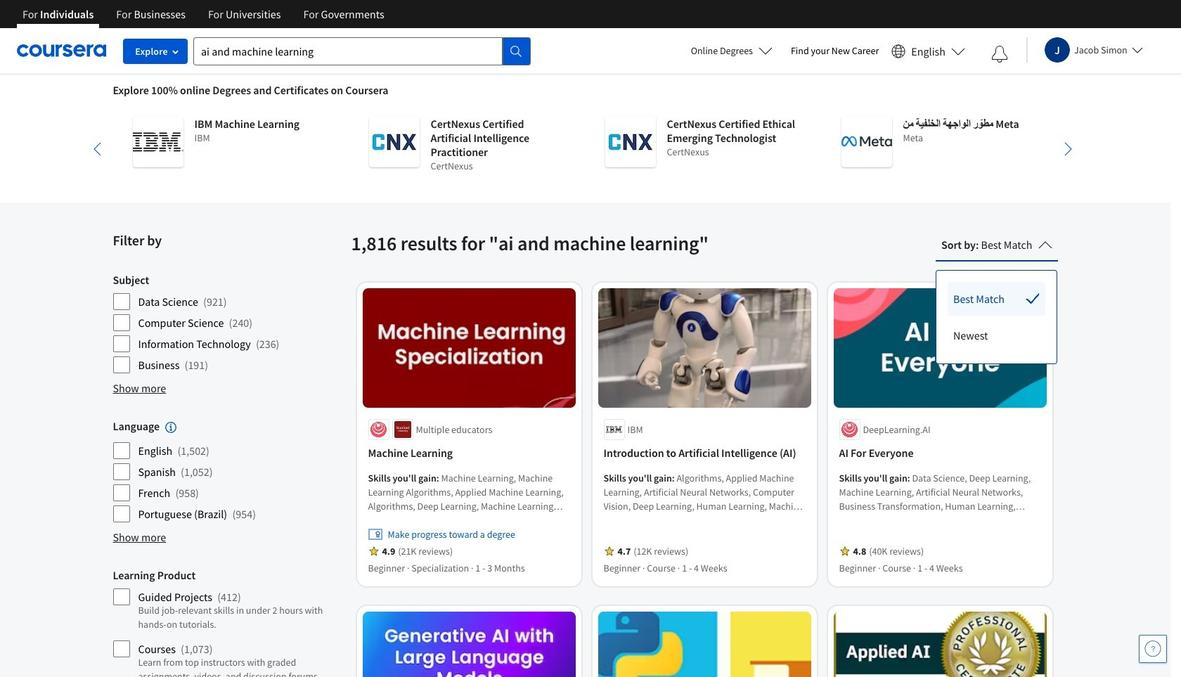 Task type: describe. For each thing, give the bounding box(es) containing it.
2 group from the top
[[113, 419, 343, 523]]

3 group from the top
[[113, 568, 343, 677]]

1 certnexus image from the left
[[369, 117, 420, 167]]

help center image
[[1145, 641, 1162, 658]]

banner navigation
[[11, 0, 396, 39]]

2 certnexus image from the left
[[605, 117, 656, 167]]



Task type: vqa. For each thing, say whether or not it's contained in the screenshot.
list box
yes



Task type: locate. For each thing, give the bounding box(es) containing it.
0 vertical spatial group
[[113, 273, 343, 374]]

list box
[[937, 271, 1057, 364]]

None search field
[[193, 37, 531, 65]]

1 group from the top
[[113, 273, 343, 374]]

1 horizontal spatial certnexus image
[[605, 117, 656, 167]]

group
[[113, 273, 343, 374], [113, 419, 343, 523], [113, 568, 343, 677]]

ibm image
[[133, 117, 183, 167]]

2 vertical spatial group
[[113, 568, 343, 677]]

0 horizontal spatial certnexus image
[[369, 117, 420, 167]]

meta image
[[842, 117, 892, 167]]

coursera image
[[17, 40, 106, 62]]

1 vertical spatial group
[[113, 419, 343, 523]]

certnexus image
[[369, 117, 420, 167], [605, 117, 656, 167]]



